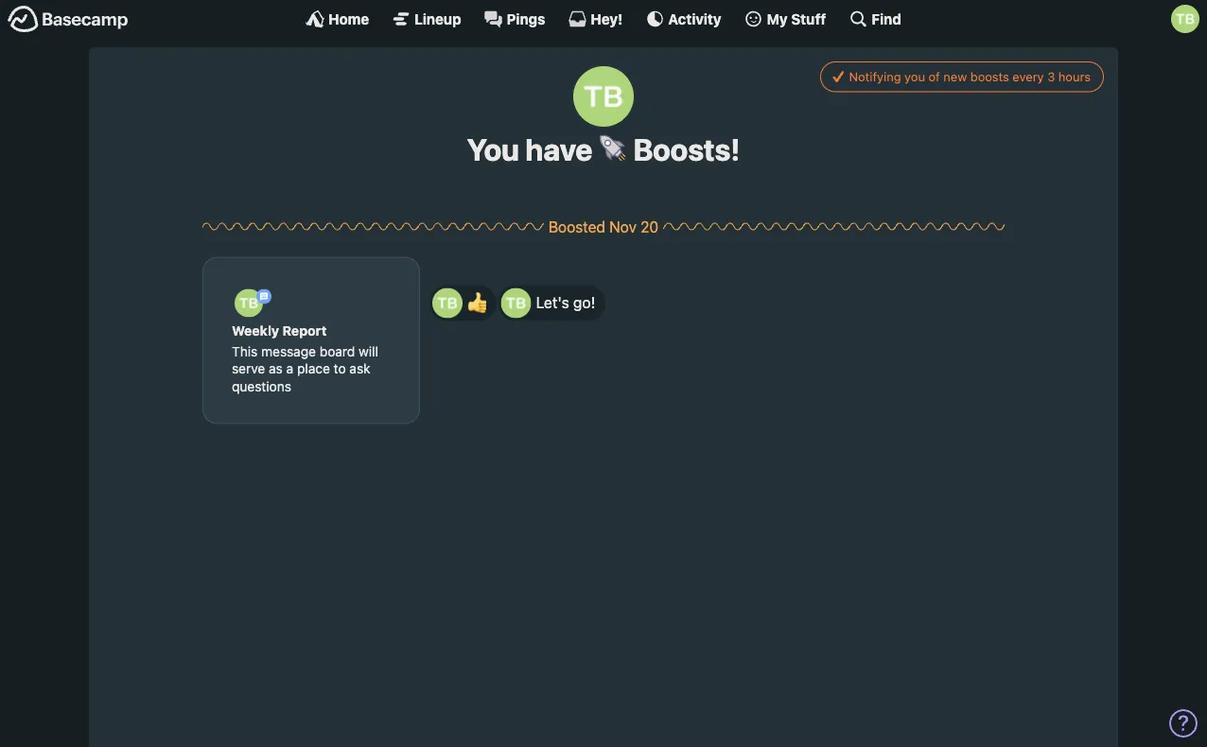 Task type: vqa. For each thing, say whether or not it's contained in the screenshot.
Chat
no



Task type: locate. For each thing, give the bounding box(es) containing it.
tim burton image
[[1171, 5, 1200, 33], [501, 288, 531, 318]]

2 horizontal spatial tim burton image
[[573, 66, 634, 127]]

new
[[943, 70, 967, 84]]

1 vertical spatial tim burton image
[[501, 288, 531, 318]]

1 horizontal spatial tim burton image
[[1171, 5, 1200, 33]]

notifying you of new boosts every 3 hours
[[849, 70, 1091, 84]]

pings
[[507, 10, 545, 27]]

my stuff
[[767, 10, 826, 27]]

hey! button
[[568, 9, 623, 28]]

0 vertical spatial tim burton image
[[1171, 5, 1200, 33]]

serve
[[232, 361, 265, 377]]

0 horizontal spatial tim burton image
[[501, 288, 531, 318]]

boosts!
[[627, 131, 740, 167]]

tim burton image
[[573, 66, 634, 127], [432, 288, 463, 318], [235, 289, 263, 317]]

this
[[232, 344, 258, 359]]

go!
[[573, 294, 595, 312]]

tim burton image up weekly
[[235, 289, 263, 317]]

you
[[904, 70, 925, 84]]

tim burton image for 👍
[[432, 288, 463, 318]]

nov 20 element
[[609, 217, 659, 235]]

tim burton image left the 👍
[[432, 288, 463, 318]]

tim burton image up have
[[573, 66, 634, 127]]

pings button
[[484, 9, 545, 28]]

3
[[1047, 70, 1055, 84]]

let's
[[536, 294, 569, 312]]

you
[[467, 131, 519, 167]]

tim burton image inside tim b. boosted the message with '👍' element
[[432, 288, 463, 318]]

activity link
[[645, 9, 721, 28]]

tim burton image inside main element
[[1171, 5, 1200, 33]]

have
[[525, 131, 593, 167]]

boosts
[[970, 70, 1009, 84]]

notifying you of new boosts every 3 hours button
[[820, 61, 1104, 92]]

tim b. boosted the message with 'let's go!' element
[[498, 285, 606, 321]]

1 horizontal spatial tim burton image
[[432, 288, 463, 318]]

20
[[641, 217, 659, 235]]

find
[[872, 10, 901, 27]]

as
[[269, 361, 283, 377]]

home link
[[306, 9, 369, 28]]

my
[[767, 10, 788, 27]]

tim burton image for you have
[[573, 66, 634, 127]]

place
[[297, 361, 330, 377]]

lineup link
[[392, 9, 461, 28]]

home
[[328, 10, 369, 27]]

tim burton image inside tim b. boosted the message with 'let's go!' element
[[501, 288, 531, 318]]

hey!
[[591, 10, 623, 27]]



Task type: describe. For each thing, give the bounding box(es) containing it.
lineup
[[415, 10, 461, 27]]

weekly report this message board will serve as a place to ask questions
[[232, 322, 378, 394]]

board
[[320, 344, 355, 359]]

find button
[[849, 9, 901, 28]]

👍
[[467, 292, 486, 314]]

a
[[286, 361, 293, 377]]

boosted
[[548, 217, 605, 235]]

questions
[[232, 378, 291, 394]]

for boosts report image
[[256, 289, 272, 304]]

every
[[1013, 70, 1044, 84]]

stuff
[[791, 10, 826, 27]]

to
[[334, 361, 346, 377]]

notifying
[[849, 70, 901, 84]]

message
[[261, 344, 316, 359]]

weekly
[[232, 322, 279, 338]]

my stuff button
[[744, 9, 826, 28]]

let's go!
[[536, 294, 595, 312]]

main element
[[0, 0, 1207, 37]]

will
[[359, 344, 378, 359]]

you have
[[467, 131, 599, 167]]

switch accounts image
[[8, 5, 129, 34]]

0 horizontal spatial tim burton image
[[235, 289, 263, 317]]

nov
[[609, 217, 637, 235]]

report
[[282, 322, 327, 338]]

activity
[[668, 10, 721, 27]]

of
[[929, 70, 940, 84]]

tim b. boosted the message with '👍' element
[[429, 285, 497, 321]]

ask
[[349, 361, 370, 377]]

hours
[[1058, 70, 1091, 84]]

boosted nov 20
[[548, 217, 659, 235]]



